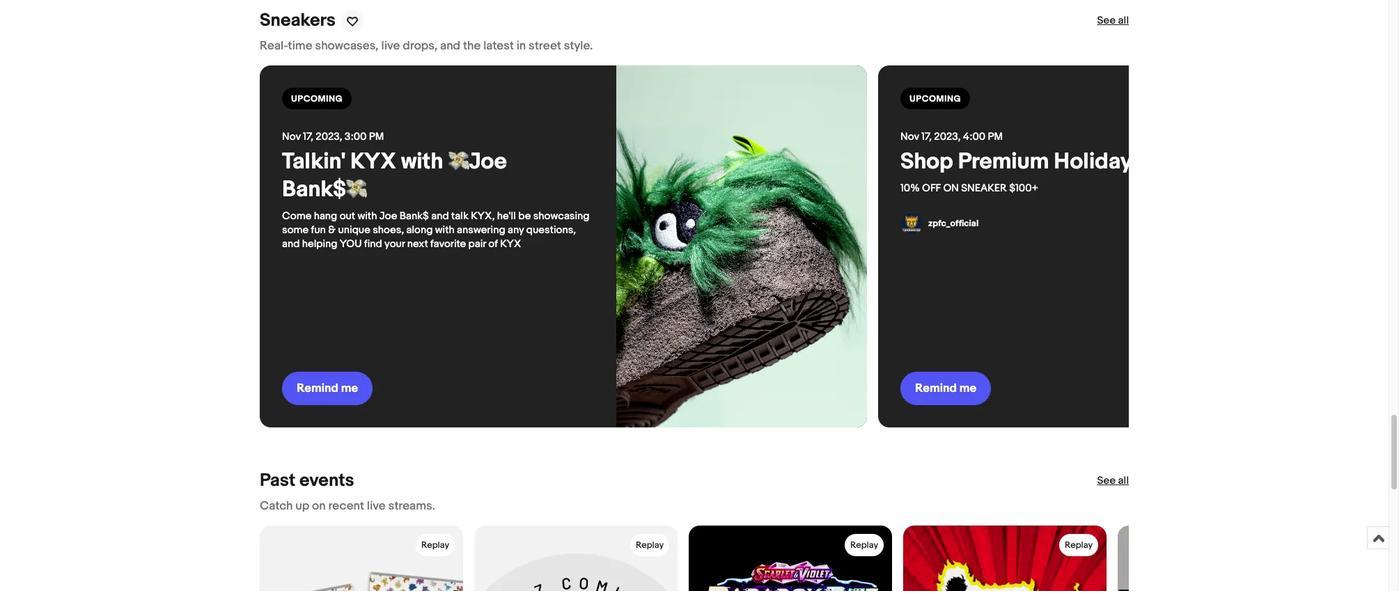 Task type: describe. For each thing, give the bounding box(es) containing it.
remind for 10%
[[915, 382, 957, 396]]

2023, for talkin'
[[316, 131, 342, 144]]

style.
[[564, 39, 593, 53]]

remind me for bank$💸
[[297, 382, 358, 396]]

street
[[529, 39, 561, 53]]

talkin'
[[282, 149, 345, 176]]

in
[[517, 39, 526, 53]]

see for real-time showcases, live drops, and the latest in street style.
[[1097, 14, 1116, 27]]

2 vertical spatial and
[[282, 238, 300, 251]]

favorite
[[430, 238, 466, 251]]

sneakers
[[260, 10, 336, 32]]

the
[[463, 39, 481, 53]]

answering
[[457, 224, 505, 237]]

0 vertical spatial with
[[401, 149, 443, 176]]

drops,
[[403, 39, 438, 53]]

nov for talkin'
[[282, 131, 301, 144]]

your
[[384, 238, 405, 251]]

remind me button for 10%
[[901, 372, 991, 406]]

see all link for real-time showcases, live drops, and the latest in street style.
[[1097, 14, 1129, 28]]

up
[[295, 500, 309, 514]]

shoes,
[[373, 224, 404, 237]]

holiday
[[1054, 149, 1132, 176]]

kyx,
[[471, 210, 495, 223]]

2 replay from the left
[[636, 540, 664, 551]]

out
[[340, 210, 355, 223]]

catch up on recent live streams.
[[260, 500, 435, 514]]

1 horizontal spatial kyx
[[500, 238, 521, 251]]

see all for real-time showcases, live drops, and the latest in street style.
[[1097, 14, 1129, 27]]

all for catch up on recent live streams.
[[1118, 475, 1129, 488]]

past
[[260, 470, 296, 492]]

see all for catch up on recent live streams.
[[1097, 475, 1129, 488]]

streams.
[[388, 500, 435, 514]]

bank$💸
[[282, 177, 367, 204]]

pm for premium
[[988, 131, 1003, 144]]

real-
[[260, 39, 288, 53]]

zpfc_official
[[928, 218, 979, 229]]

remind me button for bank$💸
[[282, 372, 373, 406]]

2 vertical spatial with
[[435, 224, 455, 237]]

nov for shop
[[901, 131, 919, 144]]

&
[[328, 224, 336, 237]]

helping
[[302, 238, 337, 251]]

upcoming for talkin'
[[291, 94, 343, 105]]

see for catch up on recent live streams.
[[1097, 475, 1116, 488]]

joe
[[379, 210, 397, 223]]

pm for kyx
[[369, 131, 384, 144]]

pair
[[468, 238, 486, 251]]

fun
[[311, 224, 326, 237]]

0 vertical spatial kyx
[[350, 149, 396, 176]]

1 vertical spatial live
[[367, 500, 386, 514]]

nov 17, 2023, 3:00 pm talkin' kyx with 💸joe bank$💸 come hang out with joe bank$ and talk kyx, he'll be showcasing some fun & unique shoes, along with answering any questions, and helping you find your next favorite pair of kyx
[[282, 131, 592, 251]]

real-time showcases, live drops, and the latest in street style.
[[260, 39, 593, 53]]

along
[[406, 224, 433, 237]]

$100+
[[1009, 182, 1039, 195]]

talkin' kyx with 💸joe bank$💸 image
[[616, 66, 867, 428]]



Task type: vqa. For each thing, say whether or not it's contained in the screenshot.
the topmost Light
no



Task type: locate. For each thing, give the bounding box(es) containing it.
events
[[299, 470, 354, 492]]

0 horizontal spatial me
[[341, 382, 358, 396]]

💸joe
[[448, 149, 507, 176]]

recent
[[328, 500, 364, 514]]

1 remind me from the left
[[297, 382, 358, 396]]

see all link for catch up on recent live streams.
[[1097, 475, 1129, 489]]

nov up talkin'
[[282, 131, 301, 144]]

upcoming up shop
[[910, 94, 961, 105]]

3:00
[[345, 131, 367, 144]]

showcases,
[[315, 39, 379, 53]]

pm inside nov 17, 2023, 3:00 pm talkin' kyx with 💸joe bank$💸 come hang out with joe bank$ and talk kyx, he'll be showcasing some fun & unique shoes, along with answering any questions, and helping you find your next favorite pair of kyx
[[369, 131, 384, 144]]

2023, inside nov 17, 2023, 4:00 pm shop premium holiday deals 10% off on sneaker $100+
[[934, 131, 961, 144]]

with
[[401, 149, 443, 176], [358, 210, 377, 223], [435, 224, 455, 237]]

1 vertical spatial all
[[1118, 475, 1129, 488]]

0 vertical spatial see all link
[[1097, 14, 1129, 28]]

talk
[[451, 210, 469, 223]]

0 vertical spatial all
[[1118, 14, 1129, 27]]

17,
[[303, 131, 313, 144], [921, 131, 932, 144]]

2 me from the left
[[960, 382, 977, 396]]

1 all from the top
[[1118, 14, 1129, 27]]

nov inside nov 17, 2023, 3:00 pm talkin' kyx with 💸joe bank$💸 come hang out with joe bank$ and talk kyx, he'll be showcasing some fun & unique shoes, along with answering any questions, and helping you find your next favorite pair of kyx
[[282, 131, 301, 144]]

pm right 4:00
[[988, 131, 1003, 144]]

nov inside nov 17, 2023, 4:00 pm shop premium holiday deals 10% off on sneaker $100+
[[901, 131, 919, 144]]

1 pm from the left
[[369, 131, 384, 144]]

catch
[[260, 500, 293, 514]]

0 horizontal spatial nov
[[282, 131, 301, 144]]

me for 10%
[[960, 382, 977, 396]]

0 horizontal spatial kyx
[[350, 149, 396, 176]]

0 vertical spatial and
[[440, 39, 460, 53]]

0 horizontal spatial 2023,
[[316, 131, 342, 144]]

1 vertical spatial kyx
[[500, 238, 521, 251]]

with up bank$
[[401, 149, 443, 176]]

1 remind me button from the left
[[282, 372, 373, 406]]

2 remind me button from the left
[[901, 372, 991, 406]]

2 remind from the left
[[915, 382, 957, 396]]

some
[[282, 224, 309, 237]]

any
[[508, 224, 524, 237]]

1 horizontal spatial remind me button
[[901, 372, 991, 406]]

with up unique
[[358, 210, 377, 223]]

next
[[407, 238, 428, 251]]

nov
[[282, 131, 301, 144], [901, 131, 919, 144]]

0 vertical spatial live
[[381, 39, 400, 53]]

17, inside nov 17, 2023, 3:00 pm talkin' kyx with 💸joe bank$💸 come hang out with joe bank$ and talk kyx, he'll be showcasing some fun & unique shoes, along with answering any questions, and helping you find your next favorite pair of kyx
[[303, 131, 313, 144]]

2 17, from the left
[[921, 131, 932, 144]]

latest
[[483, 39, 514, 53]]

see all link
[[1097, 14, 1129, 28], [1097, 475, 1129, 489]]

1 nov from the left
[[282, 131, 301, 144]]

kyx down any
[[500, 238, 521, 251]]

me for bank$💸
[[341, 382, 358, 396]]

0 horizontal spatial upcoming
[[291, 94, 343, 105]]

2 upcoming from the left
[[910, 94, 961, 105]]

1 see from the top
[[1097, 14, 1116, 27]]

1 2023, from the left
[[316, 131, 342, 144]]

upcoming
[[291, 94, 343, 105], [910, 94, 961, 105]]

0 horizontal spatial 17,
[[303, 131, 313, 144]]

1 see all from the top
[[1097, 14, 1129, 27]]

remind me
[[297, 382, 358, 396], [915, 382, 977, 396]]

1 remind from the left
[[297, 382, 339, 396]]

off
[[922, 182, 941, 195]]

1 horizontal spatial remind me
[[915, 382, 977, 396]]

1 replay from the left
[[421, 540, 449, 551]]

1 see all link from the top
[[1097, 14, 1129, 28]]

zpfc_official link
[[901, 213, 979, 235]]

10%
[[901, 182, 920, 195]]

questions,
[[526, 224, 576, 237]]

time
[[288, 39, 312, 53]]

live
[[381, 39, 400, 53], [367, 500, 386, 514]]

upcoming down time
[[291, 94, 343, 105]]

1 vertical spatial with
[[358, 210, 377, 223]]

pm inside nov 17, 2023, 4:00 pm shop premium holiday deals 10% off on sneaker $100+
[[988, 131, 1003, 144]]

17, up talkin'
[[303, 131, 313, 144]]

17, up shop
[[921, 131, 932, 144]]

1 vertical spatial and
[[431, 210, 449, 223]]

nov up shop
[[901, 131, 919, 144]]

live right recent
[[367, 500, 386, 514]]

on
[[312, 500, 326, 514]]

1 horizontal spatial pm
[[988, 131, 1003, 144]]

deals
[[1137, 149, 1195, 176]]

17, for shop premium holiday deals
[[921, 131, 932, 144]]

kyx
[[350, 149, 396, 176], [500, 238, 521, 251]]

come
[[282, 210, 312, 223]]

be
[[518, 210, 531, 223]]

nov 17, 2023, 4:00 pm shop premium holiday deals 10% off on sneaker $100+
[[901, 131, 1195, 195]]

all for real-time showcases, live drops, and the latest in street style.
[[1118, 14, 1129, 27]]

remind me button
[[282, 372, 373, 406], [901, 372, 991, 406]]

live left drops,
[[381, 39, 400, 53]]

1 horizontal spatial me
[[960, 382, 977, 396]]

1 vertical spatial see
[[1097, 475, 1116, 488]]

remind for bank$💸
[[297, 382, 339, 396]]

0 horizontal spatial remind me
[[297, 382, 358, 396]]

2023, for shop
[[934, 131, 961, 144]]

0 horizontal spatial remind me button
[[282, 372, 373, 406]]

unique
[[338, 224, 370, 237]]

2 see all link from the top
[[1097, 475, 1129, 489]]

you
[[340, 238, 362, 251]]

premium
[[958, 149, 1049, 176]]

2 pm from the left
[[988, 131, 1003, 144]]

4 replay from the left
[[1065, 540, 1093, 551]]

17, inside nov 17, 2023, 4:00 pm shop premium holiday deals 10% off on sneaker $100+
[[921, 131, 932, 144]]

2 see all from the top
[[1097, 475, 1129, 488]]

2023, inside nov 17, 2023, 3:00 pm talkin' kyx with 💸joe bank$💸 come hang out with joe bank$ and talk kyx, he'll be showcasing some fun & unique shoes, along with answering any questions, and helping you find your next favorite pair of kyx
[[316, 131, 342, 144]]

see all
[[1097, 14, 1129, 27], [1097, 475, 1129, 488]]

and left the talk
[[431, 210, 449, 223]]

1 horizontal spatial 17,
[[921, 131, 932, 144]]

1 me from the left
[[341, 382, 358, 396]]

pm
[[369, 131, 384, 144], [988, 131, 1003, 144]]

see
[[1097, 14, 1116, 27], [1097, 475, 1116, 488]]

sneaker
[[961, 182, 1007, 195]]

remind
[[297, 382, 339, 396], [915, 382, 957, 396]]

on
[[943, 182, 959, 195]]

2 2023, from the left
[[934, 131, 961, 144]]

pm right "3:00"
[[369, 131, 384, 144]]

remind me for 10%
[[915, 382, 977, 396]]

1 horizontal spatial remind
[[915, 382, 957, 396]]

and
[[440, 39, 460, 53], [431, 210, 449, 223], [282, 238, 300, 251]]

of
[[488, 238, 498, 251]]

0 vertical spatial see all
[[1097, 14, 1129, 27]]

0 horizontal spatial pm
[[369, 131, 384, 144]]

with up favorite on the left top of the page
[[435, 224, 455, 237]]

1 horizontal spatial upcoming
[[910, 94, 961, 105]]

2 nov from the left
[[901, 131, 919, 144]]

find
[[364, 238, 382, 251]]

3 replay from the left
[[850, 540, 878, 551]]

4:00
[[963, 131, 986, 144]]

1 horizontal spatial nov
[[901, 131, 919, 144]]

2 all from the top
[[1118, 475, 1129, 488]]

shop
[[901, 149, 953, 176]]

0 vertical spatial see
[[1097, 14, 1116, 27]]

zpfc_official image
[[901, 213, 923, 235]]

1 17, from the left
[[303, 131, 313, 144]]

1 upcoming from the left
[[291, 94, 343, 105]]

2 remind me from the left
[[915, 382, 977, 396]]

he'll
[[497, 210, 516, 223]]

upcoming for shop
[[910, 94, 961, 105]]

hang
[[314, 210, 337, 223]]

bank$
[[400, 210, 429, 223]]

1 vertical spatial see all link
[[1097, 475, 1129, 489]]

kyx down "3:00"
[[350, 149, 396, 176]]

all
[[1118, 14, 1129, 27], [1118, 475, 1129, 488]]

me
[[341, 382, 358, 396], [960, 382, 977, 396]]

1 vertical spatial see all
[[1097, 475, 1129, 488]]

and down some
[[282, 238, 300, 251]]

17, for talkin' kyx with 💸joe bank$💸
[[303, 131, 313, 144]]

and left the
[[440, 39, 460, 53]]

2023, left "3:00"
[[316, 131, 342, 144]]

0 horizontal spatial remind
[[297, 382, 339, 396]]

1 horizontal spatial 2023,
[[934, 131, 961, 144]]

2023, left 4:00
[[934, 131, 961, 144]]

showcasing
[[533, 210, 590, 223]]

past events
[[260, 470, 354, 492]]

replay
[[421, 540, 449, 551], [636, 540, 664, 551], [850, 540, 878, 551], [1065, 540, 1093, 551]]

2023,
[[316, 131, 342, 144], [934, 131, 961, 144]]

2 see from the top
[[1097, 475, 1116, 488]]



